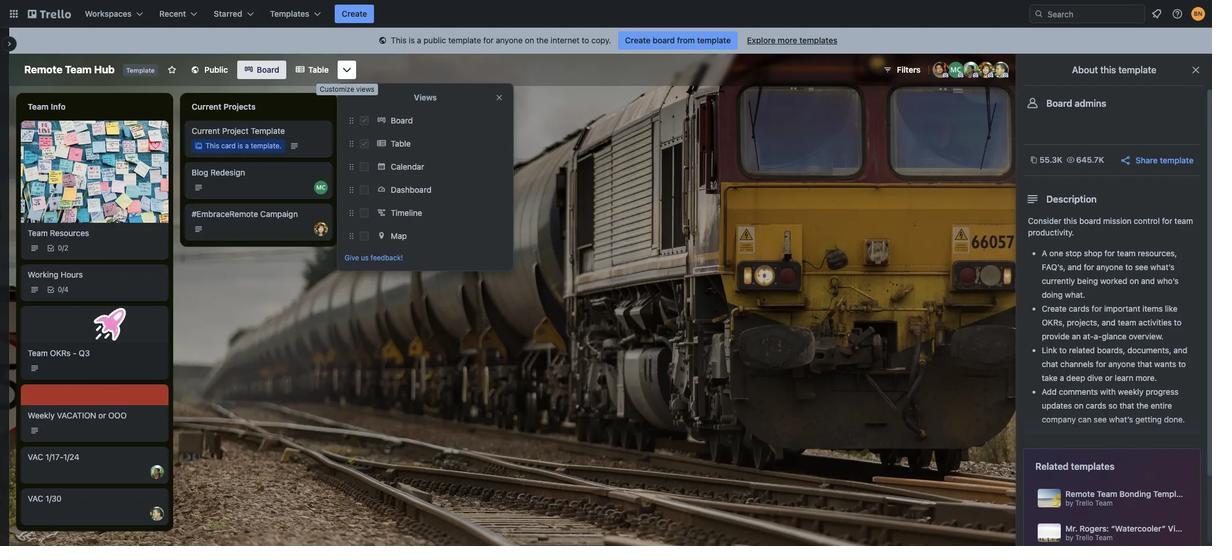 Task type: describe. For each thing, give the bounding box(es) containing it.
nordic launch link
[[356, 125, 490, 137]]

0 for resources
[[58, 243, 62, 252]]

card
[[221, 141, 236, 150]]

projects,
[[1067, 318, 1100, 327]]

tom mikelbach (tommikelbach) image
[[150, 507, 164, 521]]

an
[[1072, 331, 1081, 341]]

open information menu image
[[1172, 8, 1184, 20]]

add
[[1042, 387, 1057, 397]]

Team Info text field
[[21, 98, 169, 116]]

weekly vacation or ooo
[[28, 410, 127, 420]]

and left who's
[[1141, 276, 1155, 286]]

1 vertical spatial cards
[[1086, 401, 1107, 410]]

1 vertical spatial andre gorte (andregorte) image
[[478, 139, 492, 153]]

channels
[[1061, 359, 1094, 369]]

a one stop shop for team resources, faq's, and for anyone to see what's currently being worked on and who's doing what. create cards for important items like okrs, projects, and team activities to provide an at-a-glance overview. link to related boards, documents, and chat channels for anyone that wants to take a deep dive or learn more. add comments with weekly progress updates on cards so that the entire company can see what's getting done.
[[1042, 248, 1188, 424]]

vac 1/30 link
[[28, 493, 162, 504]]

getting
[[1136, 415, 1162, 424]]

doing
[[1042, 290, 1063, 300]]

marques closter (marquescloster) image
[[314, 181, 328, 195]]

0 horizontal spatial see
[[1094, 415, 1107, 424]]

"watercooler"
[[1111, 524, 1166, 533]]

1 vertical spatial team
[[1117, 248, 1136, 258]]

done.
[[1164, 415, 1185, 424]]

create board from template link
[[618, 31, 738, 50]]

and down stop
[[1068, 262, 1082, 272]]

who's
[[1158, 276, 1179, 286]]

mr.
[[1066, 524, 1078, 533]]

with
[[1100, 387, 1116, 397]]

worked
[[1101, 276, 1128, 286]]

blog redesign link
[[192, 167, 326, 178]]

0 vertical spatial a
[[417, 35, 421, 45]]

/ for resources
[[62, 243, 64, 252]]

0 vertical spatial that
[[1138, 359, 1152, 369]]

to right "wants"
[[1179, 359, 1186, 369]]

weekly
[[28, 410, 55, 420]]

1 vertical spatial table
[[391, 139, 411, 148]]

working hours
[[28, 269, 83, 279]]

team inside "link"
[[28, 228, 48, 238]]

mission
[[1104, 216, 1132, 226]]

dashboard link
[[374, 181, 506, 199]]

working
[[28, 269, 58, 279]]

0 for hours
[[58, 285, 62, 294]]

team inside text box
[[28, 102, 49, 111]]

share template button
[[1120, 154, 1194, 166]]

map link
[[374, 227, 506, 245]]

0 horizontal spatial is
[[238, 141, 243, 150]]

entire
[[1151, 401, 1172, 410]]

1/24
[[63, 452, 79, 462]]

-
[[73, 348, 77, 358]]

1/17-
[[46, 452, 63, 462]]

workspaces
[[85, 9, 132, 18]]

marques closter (marquescloster) image
[[948, 62, 964, 78]]

#embraceremote campaign
[[192, 209, 298, 219]]

team resources
[[28, 228, 89, 238]]

okrs,
[[1042, 318, 1065, 327]]

related templates
[[1036, 461, 1115, 472]]

close popover image
[[495, 93, 504, 102]]

this member is an admin of this workspace. image for priscilla parjet (priscillaparjet) icon at the right top of the page
[[973, 73, 979, 78]]

give us feedback!
[[345, 253, 403, 262]]

this member is an admin of this workspace. image for tom mikelbach (tommikelbach) icon
[[1003, 73, 1009, 78]]

timeline
[[391, 208, 422, 218]]

templates
[[270, 9, 309, 18]]

resources
[[50, 228, 89, 238]]

starred
[[214, 9, 242, 18]]

0 vertical spatial cards
[[1069, 304, 1090, 313]]

campaign for #embraceremote campaign
[[260, 209, 298, 219]]

customize views
[[320, 85, 375, 94]]

current for current projects
[[192, 102, 221, 111]]

2
[[64, 243, 68, 252]]

0 horizontal spatial template
[[126, 66, 155, 74]]

us
[[361, 253, 369, 262]]

chat
[[1192, 524, 1210, 533]]

tom mikelbach (tommikelbach) image
[[993, 62, 1009, 78]]

team okrs - q3
[[28, 348, 90, 358]]

0 vertical spatial the
[[537, 35, 549, 45]]

team info
[[28, 102, 66, 111]]

0 vertical spatial board
[[653, 35, 675, 45]]

calendar link
[[374, 158, 506, 176]]

0 horizontal spatial templates
[[800, 35, 838, 45]]

ebook campaign
[[356, 167, 419, 177]]

comments
[[1059, 387, 1098, 397]]

boards,
[[1097, 345, 1126, 355]]

recent
[[159, 9, 186, 18]]

Current Projects text field
[[185, 98, 333, 116]]

this for this is a public template for anyone on the internet to copy.
[[391, 35, 407, 45]]

customize
[[320, 85, 354, 94]]

weekly
[[1118, 387, 1144, 397]]

or inside 'a one stop shop for team resources, faq's, and for anyone to see what's currently being worked on and who's doing what. create cards for important items like okrs, projects, and team activities to provide an at-a-glance overview. link to related boards, documents, and chat channels for anyone that wants to take a deep dive or learn more. add comments with weekly progress updates on cards so that the entire company can see what's getting done.'
[[1105, 373, 1113, 383]]

map
[[391, 231, 407, 241]]

productivity.
[[1028, 227, 1075, 237]]

weekly vacation or ooo link
[[28, 410, 162, 421]]

2 vertical spatial team
[[1118, 318, 1137, 327]]

template right public
[[448, 35, 481, 45]]

share
[[1136, 155, 1158, 165]]

#embraceremote campaign link
[[192, 208, 326, 220]]

1 vertical spatial anyone
[[1097, 262, 1123, 272]]

remote for remote team hub
[[24, 64, 62, 76]]

calendar
[[391, 162, 424, 171]]

this card is a template.
[[206, 141, 282, 150]]

create inside 'a one stop shop for team resources, faq's, and for anyone to see what's currently being worked on and who's doing what. create cards for important items like okrs, projects, and team activities to provide an at-a-glance overview. link to related boards, documents, and chat channels for anyone that wants to take a deep dive or learn more. add comments with weekly progress updates on cards so that the entire company can see what's getting done.'
[[1042, 304, 1067, 313]]

team resources link
[[28, 227, 162, 239]]

a inside 'a one stop shop for team resources, faq's, and for anyone to see what's currently being worked on and who's doing what. create cards for important items like okrs, projects, and team activities to provide an at-a-glance overview. link to related boards, documents, and chat channels for anyone that wants to take a deep dive or learn more. add comments with weekly progress updates on cards so that the entire company can see what's getting done.'
[[1060, 373, 1065, 383]]

campaign for ebook campaign
[[381, 167, 419, 177]]

control
[[1134, 216, 1160, 226]]

being
[[1078, 276, 1098, 286]]

resources,
[[1138, 248, 1177, 258]]

remote for remote team bonding template by trello team
[[1066, 489, 1095, 499]]

for inside consider this board mission control for team productivity.
[[1162, 216, 1173, 226]]

template.
[[251, 141, 282, 150]]

primary element
[[0, 0, 1212, 28]]

1 horizontal spatial board
[[391, 115, 413, 125]]

what.
[[1065, 290, 1086, 300]]

starred button
[[207, 5, 261, 23]]

to down like
[[1174, 318, 1182, 327]]

for up being
[[1084, 262, 1094, 272]]

1 horizontal spatial andre gorte (andregorte) image
[[933, 62, 949, 78]]

this member is an admin of this workspace. image for marques closter (marquescloster) image
[[958, 73, 964, 78]]

ooo
[[108, 410, 127, 420]]

0 horizontal spatial table
[[308, 65, 329, 74]]

take
[[1042, 373, 1058, 383]]

vac 1/30
[[28, 493, 62, 503]]

this for this card is a template.
[[206, 141, 219, 150]]

for right public
[[483, 35, 494, 45]]

template inside current project template link
[[251, 126, 285, 136]]

this member is an admin of this workspace. image for andre gorte (andregorte) icon to the right
[[943, 73, 949, 78]]

like
[[1165, 304, 1178, 313]]

team left bonding
[[1097, 489, 1118, 499]]

current projects
[[192, 102, 256, 111]]

0 horizontal spatial board
[[257, 65, 279, 74]]

faq's,
[[1042, 262, 1066, 272]]

stop
[[1066, 248, 1082, 258]]

template inside remote team bonding template by trello team
[[1154, 489, 1189, 499]]

progress
[[1146, 387, 1179, 397]]

ebook campaign link
[[356, 167, 490, 178]]

2 horizontal spatial board
[[1047, 98, 1073, 109]]

hours
[[61, 269, 83, 279]]

trello inside mr. rogers: "watercooler" video chat  by trello team
[[1076, 533, 1094, 542]]

create board from template
[[625, 35, 731, 45]]

1 horizontal spatial what's
[[1151, 262, 1175, 272]]

0 notifications image
[[1150, 7, 1164, 21]]

views
[[414, 92, 437, 102]]

2 vertical spatial anyone
[[1109, 359, 1136, 369]]

launch
[[383, 126, 410, 136]]

share template
[[1136, 155, 1194, 165]]



Task type: locate. For each thing, give the bounding box(es) containing it.
1 vertical spatial this
[[1064, 216, 1077, 226]]

0 horizontal spatial this member is an admin of this workspace. image
[[943, 73, 949, 78]]

team left the okrs
[[28, 348, 48, 358]]

1 current from the top
[[192, 102, 221, 111]]

template right about
[[1119, 65, 1157, 75]]

or right dive
[[1105, 373, 1113, 383]]

1 trello from the top
[[1076, 499, 1094, 507]]

on
[[525, 35, 534, 45], [1130, 276, 1139, 286], [1074, 401, 1084, 410]]

q3
[[79, 348, 90, 358]]

a left public
[[417, 35, 421, 45]]

documents,
[[1128, 345, 1172, 355]]

1 vertical spatial table link
[[374, 135, 506, 153]]

0 vertical spatial remote
[[24, 64, 62, 76]]

by up the mr.
[[1066, 499, 1074, 507]]

create for create board from template
[[625, 35, 651, 45]]

0 horizontal spatial or
[[98, 410, 106, 420]]

so
[[1109, 401, 1118, 410]]

activities
[[1139, 318, 1172, 327]]

priscilla parjet (priscillaparjet) image
[[478, 181, 492, 195], [150, 465, 164, 479]]

2 horizontal spatial this member is an admin of this workspace. image
[[988, 73, 994, 78]]

that right so
[[1120, 401, 1135, 410]]

recent button
[[152, 5, 205, 23]]

2 vac from the top
[[28, 493, 43, 503]]

this is a public template for anyone on the internet to copy.
[[391, 35, 611, 45]]

table up customize at the left of the page
[[308, 65, 329, 74]]

board link down views
[[374, 111, 506, 130]]

template inside button
[[1160, 155, 1194, 165]]

this member is an admin of this workspace. image right priscilla parjet (priscillaparjet) icon at the right top of the page
[[988, 73, 994, 78]]

team right control
[[1175, 216, 1194, 226]]

campaign down blog redesign link
[[260, 209, 298, 219]]

what's down 'resources,'
[[1151, 262, 1175, 272]]

on down comments
[[1074, 401, 1084, 410]]

1 vertical spatial remote
[[1066, 489, 1095, 499]]

1 horizontal spatial that
[[1138, 359, 1152, 369]]

team up worked
[[1117, 248, 1136, 258]]

2 by from the top
[[1066, 533, 1074, 542]]

by inside remote team bonding template by trello team
[[1066, 499, 1074, 507]]

samantha pivlot (samanthapivlot) image right marques closter (marquescloster) image
[[978, 62, 994, 78]]

1 vertical spatial vac
[[28, 493, 43, 503]]

current left projects
[[192, 102, 221, 111]]

views
[[356, 85, 375, 94]]

andre gorte (andregorte) image left priscilla parjet (priscillaparjet) icon at the right top of the page
[[933, 62, 949, 78]]

on left internet
[[525, 35, 534, 45]]

remote up team info
[[24, 64, 62, 76]]

the up getting
[[1137, 401, 1149, 410]]

this member is an admin of this workspace. image
[[958, 73, 964, 78], [1003, 73, 1009, 78]]

template right from on the top right of page
[[697, 35, 731, 45]]

0 horizontal spatial that
[[1120, 401, 1135, 410]]

0 vertical spatial table
[[308, 65, 329, 74]]

anyone up worked
[[1097, 262, 1123, 272]]

1 horizontal spatial template
[[251, 126, 285, 136]]

0 vertical spatial team
[[1175, 216, 1194, 226]]

create for create
[[342, 9, 367, 18]]

1 horizontal spatial this member is an admin of this workspace. image
[[1003, 73, 1009, 78]]

cards left so
[[1086, 401, 1107, 410]]

andre gorte (andregorte) image up the calendar link at top
[[478, 139, 492, 153]]

vac left 1/17- on the bottom left
[[28, 452, 43, 462]]

by inside mr. rogers: "watercooler" video chat  by trello team
[[1066, 533, 1074, 542]]

a
[[1042, 248, 1047, 258]]

is
[[409, 35, 415, 45], [238, 141, 243, 150]]

board link up current projects text box
[[237, 61, 286, 79]]

1 vertical spatial 0
[[58, 285, 62, 294]]

priscilla parjet (priscillaparjet) image
[[963, 62, 979, 78]]

this inside consider this board mission control for team productivity.
[[1064, 216, 1077, 226]]

1 horizontal spatial table link
[[374, 135, 506, 153]]

table link up customize at the left of the page
[[289, 61, 336, 79]]

0 vertical spatial by
[[1066, 499, 1074, 507]]

templates right more
[[800, 35, 838, 45]]

sm image
[[377, 35, 389, 47]]

current left the project
[[192, 126, 220, 136]]

0 / 4
[[58, 285, 69, 294]]

this member is an admin of this workspace. image
[[943, 73, 949, 78], [973, 73, 979, 78], [988, 73, 994, 78]]

dive
[[1088, 373, 1103, 383]]

1 0 from the top
[[58, 243, 62, 252]]

2 horizontal spatial template
[[1154, 489, 1189, 499]]

trello up rogers:
[[1076, 499, 1094, 507]]

trello inside remote team bonding template by trello team
[[1076, 499, 1094, 507]]

explore
[[747, 35, 776, 45]]

a right take
[[1060, 373, 1065, 383]]

see
[[1135, 262, 1149, 272], [1094, 415, 1107, 424]]

1 vertical spatial that
[[1120, 401, 1135, 410]]

this right about
[[1101, 65, 1116, 75]]

0 vertical spatial this
[[1101, 65, 1116, 75]]

1 horizontal spatial remote
[[1066, 489, 1095, 499]]

what's
[[1151, 262, 1175, 272], [1109, 415, 1134, 424]]

1 vertical spatial on
[[1130, 276, 1139, 286]]

public
[[204, 65, 228, 74]]

trello left "watercooler"
[[1076, 533, 1094, 542]]

rogers:
[[1080, 524, 1109, 533]]

2 vertical spatial on
[[1074, 401, 1084, 410]]

1 horizontal spatial campaign
[[381, 167, 419, 177]]

board
[[653, 35, 675, 45], [1080, 216, 1101, 226]]

samantha pivlot (samanthapivlot) image down marques closter (marquescloster) icon
[[314, 222, 328, 236]]

2 horizontal spatial on
[[1130, 276, 1139, 286]]

0 left '4'
[[58, 285, 62, 294]]

current
[[192, 102, 221, 111], [192, 126, 220, 136]]

company
[[1042, 415, 1076, 424]]

wants
[[1155, 359, 1177, 369]]

learn
[[1115, 373, 1134, 383]]

templates right related
[[1071, 461, 1115, 472]]

this down description
[[1064, 216, 1077, 226]]

priscilla parjet (priscillaparjet) image down the calendar link at top
[[478, 181, 492, 195]]

3 this member is an admin of this workspace. image from the left
[[988, 73, 994, 78]]

table
[[308, 65, 329, 74], [391, 139, 411, 148]]

0 vertical spatial campaign
[[381, 167, 419, 177]]

back to home image
[[28, 5, 71, 23]]

consider this board mission control for team productivity.
[[1028, 216, 1194, 237]]

1 vertical spatial a
[[245, 141, 249, 150]]

is left public
[[409, 35, 415, 45]]

table link up the calendar link at top
[[374, 135, 506, 153]]

1 this member is an admin of this workspace. image from the left
[[943, 73, 949, 78]]

related
[[1036, 461, 1069, 472]]

current for current project template
[[192, 126, 220, 136]]

andre gorte (andregorte) image
[[933, 62, 949, 78], [478, 139, 492, 153]]

0 / 2
[[58, 243, 68, 252]]

0 vertical spatial or
[[1105, 373, 1113, 383]]

1 vertical spatial priscilla parjet (priscillaparjet) image
[[150, 465, 164, 479]]

0 horizontal spatial campaign
[[260, 209, 298, 219]]

0 horizontal spatial on
[[525, 35, 534, 45]]

anyone left internet
[[496, 35, 523, 45]]

2 vertical spatial template
[[1154, 489, 1189, 499]]

/ for hours
[[62, 285, 64, 294]]

0 vertical spatial see
[[1135, 262, 1149, 272]]

this member is an admin of this workspace. image for right samantha pivlot (samanthapivlot) icon
[[988, 73, 994, 78]]

at-
[[1083, 331, 1094, 341]]

board
[[257, 65, 279, 74], [1047, 98, 1073, 109], [391, 115, 413, 125]]

1 / from the top
[[62, 243, 64, 252]]

dashboard
[[391, 185, 432, 195]]

for up projects,
[[1092, 304, 1102, 313]]

remote inside board name text field
[[24, 64, 62, 76]]

anyone
[[496, 35, 523, 45], [1097, 262, 1123, 272], [1109, 359, 1136, 369]]

this member is an admin of this workspace. image left tom mikelbach (tommikelbach) icon
[[958, 73, 964, 78]]

see right can
[[1094, 415, 1107, 424]]

1 horizontal spatial this member is an admin of this workspace. image
[[973, 73, 979, 78]]

this for about
[[1101, 65, 1116, 75]]

this for consider
[[1064, 216, 1077, 226]]

for right shop
[[1105, 248, 1115, 258]]

ben nelson (bennelson96) image
[[1192, 7, 1206, 21]]

0 horizontal spatial samantha pivlot (samanthapivlot) image
[[314, 222, 328, 236]]

board up current projects text box
[[257, 65, 279, 74]]

and
[[1068, 262, 1082, 272], [1141, 276, 1155, 286], [1102, 318, 1116, 327], [1174, 345, 1188, 355]]

nordic
[[356, 126, 380, 136]]

1 horizontal spatial see
[[1135, 262, 1149, 272]]

2 vertical spatial a
[[1060, 373, 1065, 383]]

0 vertical spatial 0
[[58, 243, 62, 252]]

1 horizontal spatial board link
[[374, 111, 506, 130]]

or
[[1105, 373, 1113, 383], [98, 410, 106, 420]]

0 vertical spatial board link
[[237, 61, 286, 79]]

current project template
[[192, 126, 285, 136]]

create inside button
[[342, 9, 367, 18]]

1 horizontal spatial templates
[[1071, 461, 1115, 472]]

deep
[[1067, 373, 1086, 383]]

a down current project template
[[245, 141, 249, 150]]

2 trello from the top
[[1076, 533, 1094, 542]]

create up okrs,
[[1042, 304, 1067, 313]]

templates button
[[263, 5, 328, 23]]

cards down the what. at the right bottom of the page
[[1069, 304, 1090, 313]]

team okrs - q3 link
[[28, 347, 162, 359]]

1 horizontal spatial on
[[1074, 401, 1084, 410]]

give us feedback! link
[[345, 252, 506, 264]]

create right copy.
[[625, 35, 651, 45]]

working hours link
[[28, 269, 162, 280]]

about this template
[[1072, 65, 1157, 75]]

this
[[1101, 65, 1116, 75], [1064, 216, 1077, 226]]

customize views tooltip
[[316, 84, 378, 95]]

1 vertical spatial samantha pivlot (samanthapivlot) image
[[314, 222, 328, 236]]

about
[[1072, 65, 1098, 75]]

public button
[[184, 61, 235, 79]]

0 vertical spatial anyone
[[496, 35, 523, 45]]

remote inside remote team bonding template by trello team
[[1066, 489, 1095, 499]]

the
[[537, 35, 549, 45], [1137, 401, 1149, 410]]

1 vertical spatial the
[[1137, 401, 1149, 410]]

Search field
[[1044, 5, 1145, 23]]

1/30
[[46, 493, 62, 503]]

cards
[[1069, 304, 1090, 313], [1086, 401, 1107, 410]]

this left card
[[206, 141, 219, 150]]

template right bonding
[[1154, 489, 1189, 499]]

team down important
[[1118, 318, 1137, 327]]

0 horizontal spatial board link
[[237, 61, 286, 79]]

1 horizontal spatial table
[[391, 139, 411, 148]]

from
[[677, 35, 695, 45]]

0 vertical spatial this
[[391, 35, 407, 45]]

vac left 1/30
[[28, 493, 43, 503]]

team inside board name text field
[[65, 64, 92, 76]]

public
[[424, 35, 446, 45]]

1 vertical spatial what's
[[1109, 415, 1134, 424]]

1 horizontal spatial priscilla parjet (priscillaparjet) image
[[478, 181, 492, 195]]

2 0 from the top
[[58, 285, 62, 294]]

to left copy.
[[582, 35, 589, 45]]

2 / from the top
[[62, 285, 64, 294]]

2 vertical spatial board
[[391, 115, 413, 125]]

1 vertical spatial trello
[[1076, 533, 1094, 542]]

template left star or unstar board "icon"
[[126, 66, 155, 74]]

projects
[[224, 102, 256, 111]]

board left from on the top right of page
[[653, 35, 675, 45]]

/
[[62, 243, 64, 252], [62, 285, 64, 294]]

this member is an admin of this workspace. image right marques closter (marquescloster) image
[[973, 73, 979, 78]]

1 vertical spatial create
[[625, 35, 651, 45]]

board left mission
[[1080, 216, 1101, 226]]

0 vertical spatial priscilla parjet (priscillaparjet) image
[[478, 181, 492, 195]]

workspaces button
[[78, 5, 150, 23]]

1 vertical spatial /
[[62, 285, 64, 294]]

4
[[64, 285, 69, 294]]

team inside consider this board mission control for team productivity.
[[1175, 216, 1194, 226]]

1 vertical spatial or
[[98, 410, 106, 420]]

priscilla parjet (priscillaparjet) image up tom mikelbach (tommikelbach) image
[[150, 465, 164, 479]]

to right link
[[1060, 345, 1067, 355]]

team left resources
[[28, 228, 48, 238]]

0 vertical spatial is
[[409, 35, 415, 45]]

remote down related templates
[[1066, 489, 1095, 499]]

0 horizontal spatial this
[[206, 141, 219, 150]]

give
[[345, 253, 359, 262]]

for right control
[[1162, 216, 1173, 226]]

0
[[58, 243, 62, 252], [58, 285, 62, 294]]

1 vertical spatial board
[[1047, 98, 1073, 109]]

mr. rogers: "watercooler" video chat  by trello team
[[1066, 524, 1212, 542]]

remote team hub
[[24, 64, 115, 76]]

0 vertical spatial what's
[[1151, 262, 1175, 272]]

0 vertical spatial template
[[126, 66, 155, 74]]

1 horizontal spatial this
[[391, 35, 407, 45]]

0 vertical spatial vac
[[28, 452, 43, 462]]

2 this member is an admin of this workspace. image from the left
[[1003, 73, 1009, 78]]

1 horizontal spatial a
[[417, 35, 421, 45]]

1 horizontal spatial samantha pivlot (samanthapivlot) image
[[978, 62, 994, 78]]

2 current from the top
[[192, 126, 220, 136]]

1 horizontal spatial create
[[625, 35, 651, 45]]

team left info
[[28, 102, 49, 111]]

0 vertical spatial board
[[257, 65, 279, 74]]

updates
[[1042, 401, 1072, 410]]

2 horizontal spatial create
[[1042, 304, 1067, 313]]

1 by from the top
[[1066, 499, 1074, 507]]

the left internet
[[537, 35, 549, 45]]

board up "launch"
[[391, 115, 413, 125]]

rocketship image
[[91, 305, 129, 343]]

1 vac from the top
[[28, 452, 43, 462]]

team right the mr.
[[1096, 533, 1113, 542]]

0 horizontal spatial the
[[537, 35, 549, 45]]

/ down the working hours
[[62, 285, 64, 294]]

can
[[1078, 415, 1092, 424]]

0 horizontal spatial board
[[653, 35, 675, 45]]

by left rogers:
[[1066, 533, 1074, 542]]

this member is an admin of this workspace. image right priscilla parjet (priscillaparjet) icon at the right top of the page
[[1003, 73, 1009, 78]]

0 vertical spatial table link
[[289, 61, 336, 79]]

remote
[[24, 64, 62, 76], [1066, 489, 1095, 499]]

samantha pivlot (samanthapivlot) image
[[978, 62, 994, 78], [314, 222, 328, 236]]

vac 1/17-1/24
[[28, 452, 79, 462]]

or left ooo
[[98, 410, 106, 420]]

is right card
[[238, 141, 243, 150]]

link
[[1042, 345, 1057, 355]]

this
[[391, 35, 407, 45], [206, 141, 219, 150]]

anyone up the learn
[[1109, 359, 1136, 369]]

Board name text field
[[18, 61, 120, 79]]

team left "hub"
[[65, 64, 92, 76]]

the inside 'a one stop shop for team resources, faq's, and for anyone to see what's currently being worked on and who's doing what. create cards for important items like okrs, projects, and team activities to provide an at-a-glance overview. link to related boards, documents, and chat channels for anyone that wants to take a deep dive or learn more. add comments with weekly progress updates on cards so that the entire company can see what's getting done.'
[[1137, 401, 1149, 410]]

current project template link
[[192, 125, 326, 137]]

0 horizontal spatial a
[[245, 141, 249, 150]]

2 vertical spatial create
[[1042, 304, 1067, 313]]

template right share
[[1160, 155, 1194, 165]]

vac for vac 1/17-1/24
[[28, 452, 43, 462]]

vacation
[[57, 410, 96, 420]]

current inside text box
[[192, 102, 221, 111]]

1 vertical spatial current
[[192, 126, 220, 136]]

blog
[[192, 167, 208, 177]]

1 vertical spatial board
[[1080, 216, 1101, 226]]

filters button
[[880, 61, 924, 79]]

star or unstar board image
[[167, 65, 177, 74]]

this member is an admin of this workspace. image left priscilla parjet (priscillaparjet) icon at the right top of the page
[[943, 73, 949, 78]]

campaign up dashboard
[[381, 167, 419, 177]]

1 vertical spatial see
[[1094, 415, 1107, 424]]

/ down team resources
[[62, 243, 64, 252]]

1 vertical spatial templates
[[1071, 461, 1115, 472]]

customize views image
[[341, 64, 353, 76]]

0 vertical spatial create
[[342, 9, 367, 18]]

okrs
[[50, 348, 71, 358]]

for up dive
[[1096, 359, 1107, 369]]

provide
[[1042, 331, 1070, 341]]

that up "more."
[[1138, 359, 1152, 369]]

team inside mr. rogers: "watercooler" video chat  by trello team
[[1096, 533, 1113, 542]]

0 horizontal spatial table link
[[289, 61, 336, 79]]

and up glance
[[1102, 318, 1116, 327]]

1 horizontal spatial or
[[1105, 373, 1113, 383]]

table down "launch"
[[391, 139, 411, 148]]

to up worked
[[1126, 262, 1133, 272]]

0 horizontal spatial remote
[[24, 64, 62, 76]]

0 vertical spatial trello
[[1076, 499, 1094, 507]]

1 horizontal spatial board
[[1080, 216, 1101, 226]]

1 vertical spatial template
[[251, 126, 285, 136]]

0 left '2' on the top of the page
[[58, 243, 62, 252]]

create up customize views icon
[[342, 9, 367, 18]]

on right worked
[[1130, 276, 1139, 286]]

this right sm icon
[[391, 35, 407, 45]]

and up "wants"
[[1174, 345, 1188, 355]]

team up rogers:
[[1096, 499, 1113, 507]]

1 vertical spatial board link
[[374, 111, 506, 130]]

search image
[[1035, 9, 1044, 18]]

vac for vac 1/30
[[28, 493, 43, 503]]

what's down so
[[1109, 415, 1134, 424]]

board left admins
[[1047, 98, 1073, 109]]

board admins
[[1047, 98, 1107, 109]]

0 vertical spatial templates
[[800, 35, 838, 45]]

1 horizontal spatial this
[[1101, 65, 1116, 75]]

1 this member is an admin of this workspace. image from the left
[[958, 73, 964, 78]]

board inside consider this board mission control for team productivity.
[[1080, 216, 1101, 226]]

2 this member is an admin of this workspace. image from the left
[[973, 73, 979, 78]]

currently
[[1042, 276, 1075, 286]]



Task type: vqa. For each thing, say whether or not it's contained in the screenshot.
the Learn more about Map view link
no



